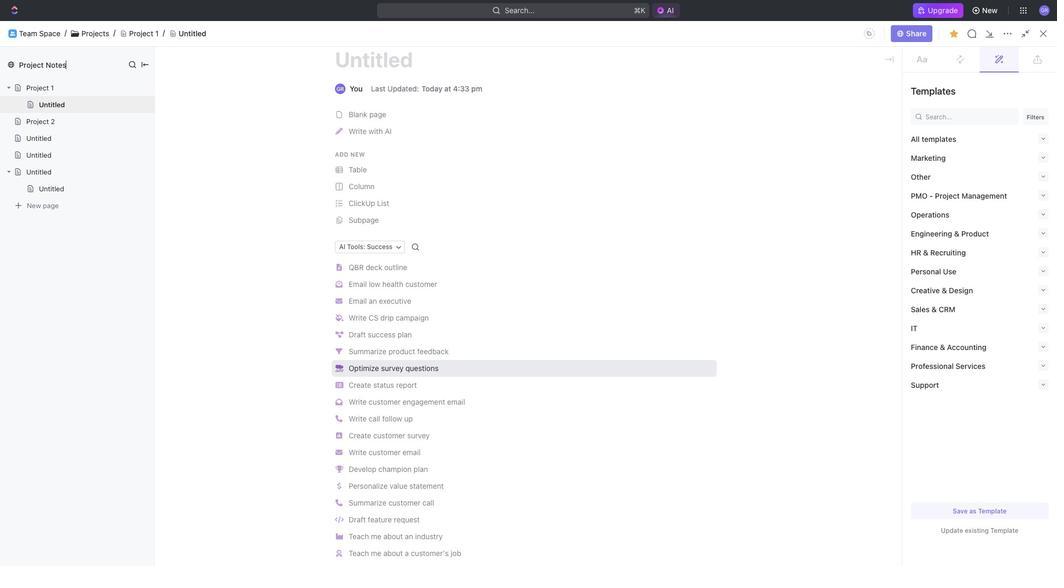 Task type: vqa. For each thing, say whether or not it's contained in the screenshot.
the upgrade
yes



Task type: describe. For each thing, give the bounding box(es) containing it.
4:33
[[453, 84, 470, 93]]

personalize value statement
[[349, 482, 444, 491]]

1 horizontal spatial 1
[[155, 29, 159, 38]]

ago
[[889, 207, 902, 216]]

-
[[930, 191, 933, 200]]

personalize
[[349, 482, 388, 491]]

write for write customer engagement email
[[349, 398, 367, 407]]

draft for draft feature request
[[349, 516, 366, 524]]

recruiting
[[931, 248, 966, 257]]

pmo
[[911, 191, 928, 200]]

subpage button
[[332, 212, 717, 229]]

update existing template
[[941, 527, 1019, 535]]

templates
[[911, 86, 956, 97]]

4 column header from the left
[[774, 185, 858, 203]]

use
[[943, 267, 957, 276]]

team space link for user group image
[[19, 29, 60, 38]]

envelope image for write customer email
[[336, 449, 343, 456]]

new for new
[[983, 6, 998, 15]]

pencil image
[[336, 128, 343, 135]]

survey inside button
[[381, 364, 404, 373]]

write for write call follow up
[[349, 415, 367, 423]]

industry
[[415, 532, 443, 541]]

with
[[369, 127, 383, 136]]

project up dashboards
[[26, 84, 49, 92]]

develop champion plan
[[349, 465, 428, 474]]

upgrade
[[928, 6, 958, 15]]

call inside summarize customer call button
[[423, 499, 434, 508]]

success
[[368, 330, 396, 339]]

project right -
[[935, 191, 960, 200]]

sharing row
[[147, 185, 1045, 203]]

create for create status report
[[349, 381, 371, 390]]

survey inside button
[[407, 431, 430, 440]]

docs link
[[4, 87, 129, 104]]

marketing
[[911, 153, 946, 162]]

3 cell from the left
[[652, 202, 774, 221]]

envelope image for email an executive
[[336, 298, 343, 305]]

phone image
[[336, 416, 343, 423]]

phone image
[[336, 500, 343, 507]]

create for create customer survey
[[349, 431, 371, 440]]

doc
[[1033, 29, 1047, 38]]

add new
[[335, 151, 365, 158]]

smog image
[[335, 365, 344, 372]]

file powerpoint image
[[337, 264, 342, 271]]

new doc button
[[1009, 25, 1053, 42]]

write call follow up button
[[332, 411, 717, 428]]

accounting
[[947, 343, 987, 352]]

team for user group image
[[19, 29, 37, 38]]

1 column header from the left
[[147, 185, 158, 203]]

create customer survey button
[[332, 428, 717, 445]]

engagement
[[403, 398, 445, 407]]

& for hr
[[923, 248, 929, 257]]

4
[[864, 207, 869, 216]]

executive
[[379, 297, 411, 306]]

personal use
[[911, 267, 957, 276]]

projects
[[81, 29, 109, 38]]

new doc
[[1016, 29, 1047, 38]]

new
[[351, 151, 365, 158]]

dashboards link
[[4, 105, 129, 122]]

table
[[349, 165, 367, 174]]

new page
[[27, 201, 59, 210]]

professional
[[911, 362, 954, 371]]

project notes link
[[458, 87, 734, 104]]

write with ai
[[349, 127, 392, 136]]

project left notes
[[477, 91, 501, 100]]

me for teach me about an industry
[[371, 532, 382, 541]]

email inside write customer email button
[[403, 448, 421, 457]]

envelope open text image
[[336, 281, 343, 288]]

creative
[[911, 286, 940, 295]]

email an executive button
[[332, 293, 717, 310]]

ai for ai tools: success
[[339, 243, 346, 251]]

teach for teach me about an industry
[[349, 532, 369, 541]]

about for an
[[384, 532, 403, 541]]

professional services
[[911, 362, 986, 371]]

job
[[451, 549, 461, 558]]

page for blank page
[[369, 110, 386, 119]]

finance
[[911, 343, 938, 352]]

hr & recruiting
[[911, 248, 966, 257]]

gr inside gr dropdown button
[[1041, 7, 1049, 13]]

team space for team space link associated with user group icon
[[25, 205, 67, 214]]

develop
[[349, 465, 376, 474]]

search
[[955, 29, 979, 38]]

notes
[[503, 91, 523, 100]]

assigned button
[[333, 164, 371, 185]]

& for finance
[[940, 343, 946, 352]]

3 column header from the left
[[652, 185, 774, 203]]

team for user group icon
[[25, 205, 44, 214]]

team space for team space link related to user group image
[[19, 29, 60, 38]]

team space link for user group icon
[[25, 201, 127, 218]]

new for new doc
[[1016, 29, 1031, 38]]

creative & design
[[911, 286, 973, 295]]

health
[[382, 280, 403, 289]]

project 2
[[26, 117, 55, 126]]

0 vertical spatial project 1
[[129, 29, 159, 38]]

project left the 2
[[26, 117, 49, 126]]

updated:
[[388, 84, 419, 93]]

product
[[389, 347, 415, 356]]

column
[[349, 182, 375, 191]]

existing
[[965, 527, 989, 535]]

report
[[396, 381, 417, 390]]

summarize customer call button
[[332, 495, 717, 512]]

finance & accounting
[[911, 343, 987, 352]]

4 mins ago cell
[[858, 202, 942, 221]]

Search by name... text field
[[878, 165, 1010, 180]]

customer for survey
[[373, 431, 405, 440]]

email low health customer button
[[332, 276, 717, 293]]

operations
[[911, 210, 950, 219]]

cs
[[369, 314, 379, 322]]

sales
[[911, 305, 930, 314]]

diagram project image
[[335, 332, 343, 339]]

qbr
[[349, 263, 364, 272]]

search...
[[505, 6, 535, 15]]

clickup list
[[349, 199, 389, 208]]

feature
[[368, 516, 392, 524]]

campaign
[[396, 314, 429, 322]]

request
[[394, 516, 420, 524]]

filter image
[[336, 348, 343, 355]]

filters
[[1027, 113, 1045, 120]]

trophy image
[[335, 466, 343, 473]]

square poll vertical image
[[336, 433, 342, 440]]

draft feature request
[[349, 516, 420, 524]]

engineering
[[911, 229, 953, 238]]

draft for draft success plan
[[349, 330, 366, 339]]

space for user group icon
[[46, 205, 67, 214]]

ai inside 'button'
[[385, 127, 392, 136]]



Task type: locate. For each thing, give the bounding box(es) containing it.
new for new page
[[27, 201, 41, 210]]

3 write from the top
[[349, 398, 367, 407]]

project
[[129, 29, 153, 38], [26, 84, 49, 92], [477, 91, 501, 100], [26, 117, 49, 126], [935, 191, 960, 200]]

search docs
[[955, 29, 999, 38]]

team space inside sidebar navigation
[[25, 205, 67, 214]]

0 horizontal spatial survey
[[381, 364, 404, 373]]

industry image
[[335, 534, 343, 541]]

1 summarize from the top
[[349, 347, 387, 356]]

champion
[[378, 465, 412, 474]]

email low health customer
[[349, 280, 437, 289]]

docs inside button
[[981, 29, 999, 38]]

ai tools: success button
[[335, 241, 405, 254]]

template for save as template
[[978, 507, 1007, 515]]

write down blank
[[349, 127, 367, 136]]

0 horizontal spatial project 1
[[26, 84, 54, 92]]

1 horizontal spatial email
[[447, 398, 465, 407]]

envelope open image
[[336, 399, 343, 406]]

all templates
[[911, 134, 957, 143]]

4 mins ago row
[[147, 201, 1045, 222]]

1 vertical spatial call
[[423, 499, 434, 508]]

email inside "button"
[[349, 280, 367, 289]]

4 write from the top
[[349, 415, 367, 423]]

1 vertical spatial draft
[[349, 516, 366, 524]]

summarize inside summarize customer call button
[[349, 499, 387, 508]]

me
[[371, 532, 382, 541], [371, 549, 382, 558]]

new
[[983, 6, 998, 15], [1016, 29, 1031, 38], [27, 201, 41, 210]]

statement
[[410, 482, 444, 491]]

0 vertical spatial template
[[978, 507, 1007, 515]]

1 horizontal spatial call
[[423, 499, 434, 508]]

write left "cs"
[[349, 314, 367, 322]]

1 vertical spatial an
[[405, 532, 413, 541]]

0 vertical spatial team space link
[[19, 29, 60, 38]]

1 vertical spatial survey
[[407, 431, 430, 440]]

2 write from the top
[[349, 314, 367, 322]]

1 email from the top
[[349, 280, 367, 289]]

0 vertical spatial space
[[39, 29, 60, 38]]

about down draft feature request
[[384, 532, 403, 541]]

survey
[[381, 364, 404, 373], [407, 431, 430, 440]]

2 vertical spatial new
[[27, 201, 41, 210]]

2 vertical spatial ai
[[339, 243, 346, 251]]

create
[[349, 381, 371, 390], [349, 431, 371, 440]]

email for email low health customer
[[349, 280, 367, 289]]

assigned
[[336, 169, 368, 178]]

write with ai button
[[332, 123, 717, 140]]

1 horizontal spatial project 1
[[129, 29, 159, 38]]

page up with
[[369, 110, 386, 119]]

1 me from the top
[[371, 532, 382, 541]]

me for teach me about a customer's job
[[371, 549, 382, 558]]

draft
[[349, 330, 366, 339], [349, 516, 366, 524]]

customer for call
[[389, 499, 421, 508]]

project 1 right projects
[[129, 29, 159, 38]]

a
[[405, 549, 409, 558]]

teach for teach me about a customer's job
[[349, 549, 369, 558]]

1 vertical spatial gr
[[337, 86, 344, 92]]

favorites
[[8, 153, 36, 160]]

0 vertical spatial page
[[369, 110, 386, 119]]

0 vertical spatial ai
[[667, 6, 674, 15]]

customer for email
[[369, 448, 401, 457]]

1 horizontal spatial survey
[[407, 431, 430, 440]]

1 horizontal spatial an
[[405, 532, 413, 541]]

1 vertical spatial team space
[[25, 205, 67, 214]]

write right phone image
[[349, 415, 367, 423]]

team space link
[[19, 29, 60, 38], [25, 201, 127, 218]]

4 cell from the left
[[774, 202, 858, 221]]

2 about from the top
[[384, 549, 403, 558]]

summarize customer call
[[349, 499, 434, 508]]

dollar sign image
[[337, 483, 342, 490]]

team space right user group icon
[[25, 205, 67, 214]]

1 vertical spatial plan
[[414, 465, 428, 474]]

list
[[377, 199, 389, 208]]

an
[[369, 297, 377, 306], [405, 532, 413, 541]]

1 vertical spatial 1
[[51, 84, 54, 92]]

2 horizontal spatial new
[[1016, 29, 1031, 38]]

&
[[954, 229, 960, 238], [923, 248, 929, 257], [942, 286, 947, 295], [932, 305, 937, 314], [940, 343, 946, 352]]

1 vertical spatial summarize
[[349, 499, 387, 508]]

1 envelope image from the top
[[336, 298, 343, 305]]

team right user group icon
[[25, 205, 44, 214]]

email
[[447, 398, 465, 407], [403, 448, 421, 457]]

hr
[[911, 248, 922, 257]]

1 vertical spatial create
[[349, 431, 371, 440]]

an inside email an executive button
[[369, 297, 377, 306]]

teach me about an industry
[[349, 532, 443, 541]]

summarize up optimize
[[349, 347, 387, 356]]

follow
[[382, 415, 402, 423]]

1 horizontal spatial plan
[[414, 465, 428, 474]]

& for sales
[[932, 305, 937, 314]]

sidebar navigation
[[0, 21, 134, 567]]

write customer email
[[349, 448, 421, 457]]

new right user group icon
[[27, 201, 41, 210]]

me down teach me about an industry
[[371, 549, 382, 558]]

teach right industry image
[[349, 532, 369, 541]]

email inside button
[[349, 297, 367, 306]]

home
[[25, 55, 45, 64]]

me inside 'teach me about an industry' button
[[371, 532, 382, 541]]

0 vertical spatial team
[[19, 29, 37, 38]]

last
[[371, 84, 386, 93]]

2 column header from the left
[[547, 185, 652, 203]]

search docs button
[[940, 25, 1005, 42]]

plan for draft success plan
[[398, 330, 412, 339]]

ai left 'tools:'
[[339, 243, 346, 251]]

ai for ai
[[667, 6, 674, 15]]

ai tools: success button
[[335, 241, 405, 254]]

teach me about a customer's job
[[349, 549, 461, 558]]

plan for develop champion plan
[[414, 465, 428, 474]]

write for write cs drip campaign
[[349, 314, 367, 322]]

tools:
[[347, 243, 365, 251]]

1 horizontal spatial ai
[[385, 127, 392, 136]]

email an executive
[[349, 297, 411, 306]]

write up develop
[[349, 448, 367, 457]]

1 vertical spatial page
[[43, 201, 59, 210]]

0 horizontal spatial call
[[369, 415, 380, 423]]

customer inside "button"
[[405, 280, 437, 289]]

summarize down personalize
[[349, 499, 387, 508]]

customer down the follow
[[373, 431, 405, 440]]

1 vertical spatial space
[[46, 205, 67, 214]]

0 horizontal spatial new
[[27, 201, 41, 210]]

page right user group icon
[[43, 201, 59, 210]]

gr up doc
[[1041, 7, 1049, 13]]

templates
[[922, 134, 957, 143]]

team right user group image
[[19, 29, 37, 38]]

pm
[[471, 84, 482, 93]]

ai inside button
[[339, 243, 346, 251]]

& left product
[[954, 229, 960, 238]]

0 vertical spatial survey
[[381, 364, 404, 373]]

1 vertical spatial team space link
[[25, 201, 127, 218]]

0 vertical spatial email
[[447, 398, 465, 407]]

summarize for summarize customer call
[[349, 499, 387, 508]]

survey down 'summarize product feedback'
[[381, 364, 404, 373]]

2 create from the top
[[349, 431, 371, 440]]

email for email an executive
[[349, 297, 367, 306]]

gr left you
[[337, 86, 344, 92]]

support
[[911, 381, 939, 390]]

envelope image down envelope open text icon
[[336, 298, 343, 305]]

1 teach from the top
[[349, 532, 369, 541]]

ai right with
[[385, 127, 392, 136]]

0 horizontal spatial gr
[[337, 86, 344, 92]]

teach inside button
[[349, 532, 369, 541]]

create inside button
[[349, 431, 371, 440]]

optimize survey questions button
[[332, 360, 717, 377]]

dropdown menu image
[[861, 25, 878, 42]]

customer up request
[[389, 499, 421, 508]]

1 vertical spatial new
[[1016, 29, 1031, 38]]

write for write customer email
[[349, 448, 367, 457]]

draft right code icon
[[349, 516, 366, 524]]

& for engineering
[[954, 229, 960, 238]]

product
[[962, 229, 989, 238]]

ai button
[[652, 3, 680, 18]]

create down optimize
[[349, 381, 371, 390]]

0 horizontal spatial an
[[369, 297, 377, 306]]

clickup list button
[[332, 195, 717, 212]]

1 draft from the top
[[349, 330, 366, 339]]

plan up statement
[[414, 465, 428, 474]]

an inside 'teach me about an industry' button
[[405, 532, 413, 541]]

today
[[422, 84, 443, 93]]

& right finance
[[940, 343, 946, 352]]

0 vertical spatial plan
[[398, 330, 412, 339]]

save as template
[[953, 507, 1007, 515]]

0 vertical spatial teach
[[349, 532, 369, 541]]

an up "cs"
[[369, 297, 377, 306]]

0 vertical spatial team space
[[19, 29, 60, 38]]

1 about from the top
[[384, 532, 403, 541]]

deck
[[366, 263, 382, 272]]

1 vertical spatial email
[[349, 297, 367, 306]]

customer for engagement
[[369, 398, 401, 407]]

untitled
[[179, 29, 206, 38], [335, 47, 413, 72], [39, 100, 65, 109], [26, 134, 52, 143], [26, 151, 52, 159], [26, 168, 52, 176], [39, 185, 64, 193]]

subpage
[[349, 216, 379, 225]]

an up a
[[405, 532, 413, 541]]

template right as
[[978, 507, 1007, 515]]

project right projects
[[129, 29, 153, 38]]

1 vertical spatial about
[[384, 549, 403, 558]]

& left "design"
[[942, 286, 947, 295]]

draft right diagram project icon
[[349, 330, 366, 339]]

0 vertical spatial 1
[[155, 29, 159, 38]]

cell
[[147, 202, 158, 221], [547, 202, 652, 221], [652, 202, 774, 221], [774, 202, 858, 221]]

1 cell from the left
[[147, 202, 158, 221]]

fill drip image
[[335, 315, 343, 322]]

envelope image up 'trophy' icon
[[336, 449, 343, 456]]

summarize inside summarize product feedback button
[[349, 347, 387, 356]]

write
[[349, 127, 367, 136], [349, 314, 367, 322], [349, 398, 367, 407], [349, 415, 367, 423], [349, 448, 367, 457]]

teach inside button
[[349, 549, 369, 558]]

home link
[[4, 51, 129, 68]]

dashboards
[[25, 108, 66, 117]]

call left the follow
[[369, 415, 380, 423]]

code image
[[335, 517, 344, 524]]

1 vertical spatial envelope image
[[336, 449, 343, 456]]

email inside write customer engagement email button
[[447, 398, 465, 407]]

teach right user astronaut image
[[349, 549, 369, 558]]

rectangle list image
[[335, 382, 343, 389]]

write right envelope open icon
[[349, 398, 367, 407]]

0 vertical spatial an
[[369, 297, 377, 306]]

page
[[369, 110, 386, 119], [43, 201, 59, 210]]

update
[[941, 527, 964, 535]]

2 teach from the top
[[349, 549, 369, 558]]

ai right ⌘k
[[667, 6, 674, 15]]

summarize product feedback
[[349, 347, 449, 356]]

Search... text field
[[917, 109, 1015, 125]]

envelope image inside email an executive button
[[336, 298, 343, 305]]

me down feature
[[371, 532, 382, 541]]

customer up the develop champion plan
[[369, 448, 401, 457]]

about inside 'teach me about an industry' button
[[384, 532, 403, 541]]

2 email from the top
[[349, 297, 367, 306]]

project 1
[[129, 29, 159, 38], [26, 84, 54, 92]]

me inside teach me about a customer's job button
[[371, 549, 382, 558]]

5 write from the top
[[349, 448, 367, 457]]

1 vertical spatial template
[[991, 527, 1019, 535]]

2 envelope image from the top
[[336, 449, 343, 456]]

about left a
[[384, 549, 403, 558]]

space
[[39, 29, 60, 38], [46, 205, 67, 214]]

project 1 up dashboards
[[26, 84, 54, 92]]

2 cell from the left
[[547, 202, 652, 221]]

team space up the home
[[19, 29, 60, 38]]

2
[[51, 117, 55, 126]]

it
[[911, 324, 918, 333]]

1 vertical spatial teach
[[349, 549, 369, 558]]

other
[[911, 172, 931, 181]]

& left crm
[[932, 305, 937, 314]]

user group image
[[10, 31, 15, 36]]

customer
[[405, 280, 437, 289], [369, 398, 401, 407], [373, 431, 405, 440], [369, 448, 401, 457], [389, 499, 421, 508]]

1 create from the top
[[349, 381, 371, 390]]

0 horizontal spatial 1
[[51, 84, 54, 92]]

space inside sidebar navigation
[[46, 205, 67, 214]]

write customer engagement email button
[[332, 394, 717, 411]]

template for update existing template
[[991, 527, 1019, 535]]

call inside write call follow up button
[[369, 415, 380, 423]]

1 vertical spatial ai
[[385, 127, 392, 136]]

1 vertical spatial email
[[403, 448, 421, 457]]

plan up product at left bottom
[[398, 330, 412, 339]]

create customer survey
[[349, 431, 430, 440]]

survey down up
[[407, 431, 430, 440]]

space right user group icon
[[46, 205, 67, 214]]

envelope image inside write customer email button
[[336, 449, 343, 456]]

column header
[[147, 185, 158, 203], [547, 185, 652, 203], [652, 185, 774, 203], [774, 185, 858, 203]]

project notes
[[477, 91, 523, 100]]

draft success plan
[[349, 330, 412, 339]]

write for write with ai
[[349, 127, 367, 136]]

write inside button
[[349, 398, 367, 407]]

0 vertical spatial draft
[[349, 330, 366, 339]]

& for creative
[[942, 286, 947, 295]]

engineering & product
[[911, 229, 989, 238]]

2 summarize from the top
[[349, 499, 387, 508]]

draft feature request button
[[332, 512, 717, 529]]

0 vertical spatial new
[[983, 6, 998, 15]]

1 horizontal spatial page
[[369, 110, 386, 119]]

2 me from the top
[[371, 549, 382, 558]]

0 vertical spatial summarize
[[349, 347, 387, 356]]

create status report
[[349, 381, 417, 390]]

optimize
[[349, 364, 379, 373]]

new button
[[968, 2, 1004, 19]]

customer right health
[[405, 280, 437, 289]]

page for new page
[[43, 201, 59, 210]]

0 horizontal spatial docs
[[25, 90, 43, 99]]

0 horizontal spatial page
[[43, 201, 59, 210]]

2 horizontal spatial docs
[[981, 29, 999, 38]]

about for a
[[384, 549, 403, 558]]

user group image
[[11, 206, 19, 213]]

0 vertical spatial about
[[384, 532, 403, 541]]

4 mins ago table
[[147, 185, 1045, 222]]

1 horizontal spatial new
[[983, 6, 998, 15]]

& right hr
[[923, 248, 929, 257]]

0 vertical spatial email
[[349, 280, 367, 289]]

personalize value statement button
[[332, 478, 717, 495]]

teach me about an industry button
[[332, 529, 717, 546]]

envelope image
[[336, 298, 343, 305], [336, 449, 343, 456]]

1 vertical spatial team
[[25, 205, 44, 214]]

1 vertical spatial me
[[371, 549, 382, 558]]

template right existing
[[991, 527, 1019, 535]]

0 vertical spatial gr
[[1041, 7, 1049, 13]]

upgrade link
[[913, 3, 964, 18]]

space up the home
[[39, 29, 60, 38]]

teach me about a customer's job button
[[332, 546, 717, 562]]

email right engagement
[[447, 398, 465, 407]]

space for user group image
[[39, 29, 60, 38]]

about inside teach me about a customer's job button
[[384, 549, 403, 558]]

create right the square poll vertical image
[[349, 431, 371, 440]]

0 horizontal spatial email
[[403, 448, 421, 457]]

sales & crm
[[911, 305, 956, 314]]

2 draft from the top
[[349, 516, 366, 524]]

write customer engagement email
[[349, 398, 465, 407]]

create inside button
[[349, 381, 371, 390]]

summarize for summarize product feedback
[[349, 347, 387, 356]]

new up search docs
[[983, 6, 998, 15]]

gr
[[1041, 7, 1049, 13], [337, 86, 344, 92]]

1 horizontal spatial gr
[[1041, 7, 1049, 13]]

ai tools: success
[[339, 243, 393, 251]]

0 horizontal spatial ai
[[339, 243, 346, 251]]

0 horizontal spatial plan
[[398, 330, 412, 339]]

email up champion
[[403, 448, 421, 457]]

all
[[911, 134, 920, 143]]

write inside 'button'
[[349, 127, 367, 136]]

user astronaut image
[[336, 550, 342, 557]]

low
[[369, 280, 380, 289]]

0 vertical spatial create
[[349, 381, 371, 390]]

pmo - project management
[[911, 191, 1007, 200]]

at
[[444, 84, 451, 93]]

0 vertical spatial me
[[371, 532, 382, 541]]

2 horizontal spatial ai
[[667, 6, 674, 15]]

call down statement
[[423, 499, 434, 508]]

None text field
[[19, 60, 126, 69]]

value
[[390, 482, 408, 491]]

customer down status
[[369, 398, 401, 407]]

ai inside button
[[667, 6, 674, 15]]

0 vertical spatial call
[[369, 415, 380, 423]]

status
[[373, 381, 394, 390]]

management
[[962, 191, 1007, 200]]

page inside 'button'
[[369, 110, 386, 119]]

1 vertical spatial project 1
[[26, 84, 54, 92]]

add
[[335, 151, 349, 158]]

gr button
[[1036, 2, 1053, 19]]

crm
[[939, 305, 956, 314]]

1 horizontal spatial docs
[[153, 29, 170, 38]]

sharing
[[949, 190, 971, 198]]

team inside sidebar navigation
[[25, 205, 44, 214]]

1 write from the top
[[349, 127, 367, 136]]

0 vertical spatial envelope image
[[336, 298, 343, 305]]

docs inside "link"
[[25, 90, 43, 99]]

create status report button
[[332, 377, 717, 394]]

mins
[[871, 207, 887, 216]]

new left doc
[[1016, 29, 1031, 38]]



